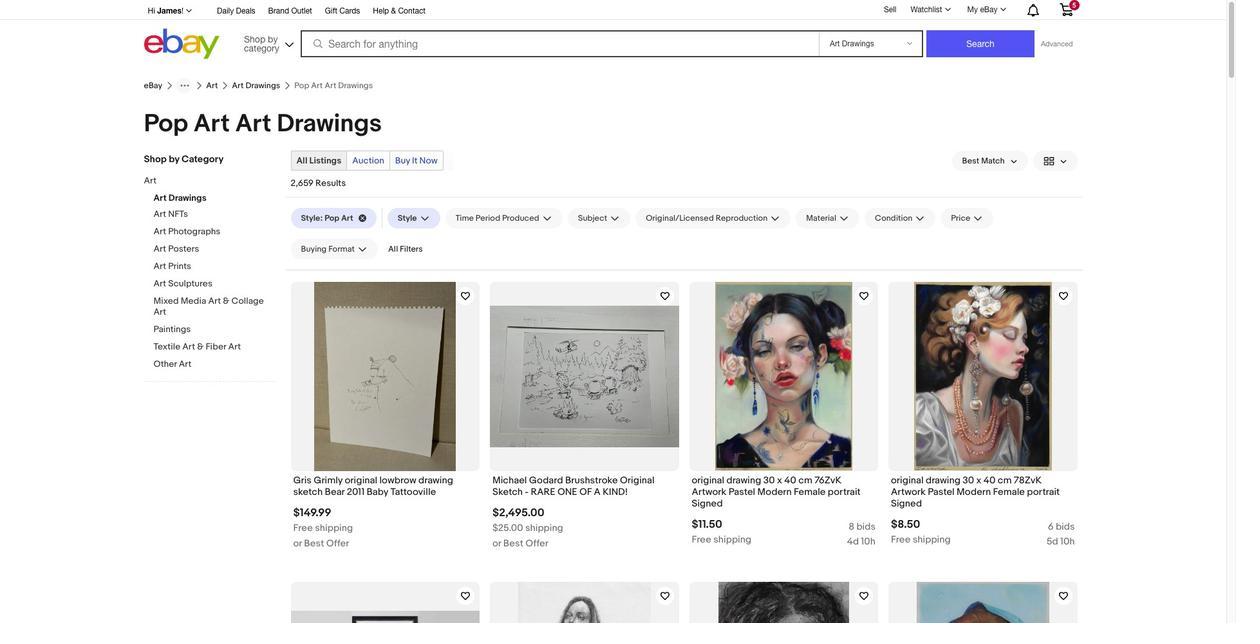 Task type: vqa. For each thing, say whether or not it's contained in the screenshot.
Unisex inside the Crocs Unisex Adult Classic Clogs Slip On Shoe Ultr
no



Task type: locate. For each thing, give the bounding box(es) containing it.
0 vertical spatial by
[[268, 34, 278, 44]]

kind!
[[603, 486, 628, 498]]

best inside $2,495.00 $25.00 shipping or best offer
[[504, 538, 524, 550]]

listings
[[309, 155, 342, 166]]

shop inside pop art art drawings main content
[[144, 153, 167, 166]]

best down $25.00
[[504, 538, 524, 550]]

female up 6 bids free shipping
[[993, 486, 1025, 498]]

1 horizontal spatial drawing
[[727, 474, 761, 487]]

time period produced
[[456, 213, 540, 223]]

match
[[982, 156, 1005, 166]]

pastel
[[729, 486, 756, 498], [928, 486, 955, 498]]

2 female from the left
[[993, 486, 1025, 498]]

4d 10h
[[847, 536, 876, 548]]

x for $11.50
[[777, 474, 782, 487]]

all left 'filters'
[[388, 244, 398, 254]]

40 left 78zvk
[[984, 474, 996, 487]]

original up $11.50
[[692, 474, 725, 487]]

1 cm from the left
[[799, 474, 813, 487]]

portrait up 8
[[828, 486, 861, 498]]

brushstroke
[[565, 474, 618, 487]]

auction
[[352, 155, 384, 166]]

$149.99
[[293, 507, 331, 520]]

None submit
[[927, 30, 1035, 57]]

1 horizontal spatial ebay
[[980, 5, 998, 14]]

shop
[[244, 34, 265, 44], [144, 153, 167, 166]]

original drawing a4 122mra art pastel modern female portrait realism signed 2023 image
[[719, 582, 849, 623]]

2 offer from the left
[[526, 538, 549, 550]]

x left 76zvk
[[777, 474, 782, 487]]

michael godard brushstroke original sketch - rare one of a kind! image
[[490, 306, 679, 447]]

signed inside original drawing 30 x 40 cm 76zvk artwork pastel modern female portrait signed
[[692, 498, 723, 510]]

1 portrait from the left
[[828, 486, 861, 498]]

bids right 6
[[1056, 521, 1075, 533]]

cm for $8.50
[[998, 474, 1012, 487]]

1 horizontal spatial original
[[692, 474, 725, 487]]

ebay
[[980, 5, 998, 14], [144, 81, 162, 91]]

shop by category banner
[[141, 0, 1083, 62]]

pop art art drawings main content
[[134, 73, 1093, 623]]

bids inside 6 bids free shipping
[[1056, 521, 1075, 533]]

0 horizontal spatial 30
[[764, 474, 775, 487]]

baby
[[367, 486, 388, 498]]

or down the $149.99
[[293, 538, 302, 550]]

x inside original drawing 30 x 40 cm 78zvk artwork pastel modern female portrait signed
[[977, 474, 982, 487]]

art posters link
[[154, 243, 276, 256]]

0 vertical spatial &
[[391, 6, 396, 15]]

shop for shop by category
[[244, 34, 265, 44]]

original right bear
[[345, 474, 377, 487]]

0 horizontal spatial drawing
[[419, 474, 453, 487]]

40 inside original drawing 30 x 40 cm 76zvk artwork pastel modern female portrait signed
[[785, 474, 797, 487]]

0 vertical spatial pop
[[144, 109, 188, 139]]

all inside button
[[388, 244, 398, 254]]

shop by category
[[244, 34, 279, 53]]

2 10h from the left
[[1061, 536, 1075, 548]]

1 horizontal spatial modern
[[957, 486, 991, 498]]

0 horizontal spatial shop
[[144, 153, 167, 166]]

1 modern from the left
[[758, 486, 792, 498]]

30 inside original drawing 30 x 40 cm 76zvk artwork pastel modern female portrait signed
[[764, 474, 775, 487]]

1 horizontal spatial artwork
[[891, 486, 926, 498]]

1 offer from the left
[[326, 538, 349, 550]]

pastel up 8 bids free shipping
[[729, 486, 756, 498]]

by down brand
[[268, 34, 278, 44]]

modern for $8.50
[[957, 486, 991, 498]]

drawings up nfts
[[169, 193, 207, 204]]

& right "help"
[[391, 6, 396, 15]]

condition
[[875, 213, 913, 223]]

all up 2,659
[[297, 155, 307, 166]]

1 horizontal spatial or
[[493, 538, 501, 550]]

2 or from the left
[[493, 538, 501, 550]]

by
[[268, 34, 278, 44], [169, 153, 179, 166]]

1 or from the left
[[293, 538, 302, 550]]

cm
[[799, 474, 813, 487], [998, 474, 1012, 487]]

one
[[558, 486, 577, 498]]

2 horizontal spatial &
[[391, 6, 396, 15]]

by inside pop art art drawings main content
[[169, 153, 179, 166]]

8 bids free shipping
[[692, 521, 876, 546]]

a
[[594, 486, 601, 498]]

1 female from the left
[[794, 486, 826, 498]]

1 vertical spatial by
[[169, 153, 179, 166]]

& down art sculptures link
[[223, 296, 230, 307]]

or inside $149.99 free shipping or best offer
[[293, 538, 302, 550]]

0 horizontal spatial x
[[777, 474, 782, 487]]

76zvk
[[815, 474, 842, 487]]

0 horizontal spatial 10h
[[861, 536, 876, 548]]

2 cm from the left
[[998, 474, 1012, 487]]

artwork inside original drawing 30 x 40 cm 78zvk artwork pastel modern female portrait signed
[[891, 486, 926, 498]]

advanced
[[1041, 40, 1073, 48]]

30 inside original drawing 30 x 40 cm 78zvk artwork pastel modern female portrait signed
[[963, 474, 975, 487]]

category
[[182, 153, 224, 166]]

1 horizontal spatial offer
[[526, 538, 549, 550]]

1 vertical spatial shop
[[144, 153, 167, 166]]

modern inside original drawing 30 x 40 cm 76zvk artwork pastel modern female portrait signed
[[758, 486, 792, 498]]

female for $11.50
[[794, 486, 826, 498]]

1 horizontal spatial female
[[993, 486, 1025, 498]]

1 drawing from the left
[[419, 474, 453, 487]]

portrait for $11.50
[[828, 486, 861, 498]]

0 horizontal spatial signed
[[692, 498, 723, 510]]

portrait inside original drawing 30 x 40 cm 78zvk artwork pastel modern female portrait signed
[[1027, 486, 1060, 498]]

0 horizontal spatial artwork
[[692, 486, 727, 498]]

cm left 76zvk
[[799, 474, 813, 487]]

signed for $11.50
[[692, 498, 723, 510]]

ebay link
[[144, 81, 162, 91]]

by inside the shop by category
[[268, 34, 278, 44]]

3 drawing from the left
[[926, 474, 961, 487]]

drawings
[[246, 81, 280, 91], [277, 109, 382, 139], [169, 193, 207, 204]]

art link down category
[[144, 175, 266, 187]]

$8.50
[[891, 518, 921, 531]]

1 horizontal spatial 40
[[984, 474, 996, 487]]

40 inside original drawing 30 x 40 cm 78zvk artwork pastel modern female portrait signed
[[984, 474, 996, 487]]

original drawing a4 71zvk artwork pastel modern female portrait signed 2023 image
[[518, 582, 651, 623]]

1 signed from the left
[[692, 498, 723, 510]]

signed up $11.50
[[692, 498, 723, 510]]

drawings up listings
[[277, 109, 382, 139]]

10h for $8.50
[[1061, 536, 1075, 548]]

5d 10h
[[1047, 536, 1075, 548]]

original inside gris grimly original lowbrow drawing sketch bear 2011 baby tattooville
[[345, 474, 377, 487]]

sketch
[[293, 486, 323, 498]]

offer inside $149.99 free shipping or best offer
[[326, 538, 349, 550]]

by for category
[[169, 153, 179, 166]]

x
[[777, 474, 782, 487], [977, 474, 982, 487]]

or inside $2,495.00 $25.00 shipping or best offer
[[493, 538, 501, 550]]

original drawing 30 x 40 cm 76zvk artwork pastel modern female portrait signed
[[692, 474, 861, 510]]

style: pop art link
[[291, 208, 377, 229]]

female for $8.50
[[993, 486, 1025, 498]]

1 30 from the left
[[764, 474, 775, 487]]

none submit inside shop by category banner
[[927, 30, 1035, 57]]

0 horizontal spatial modern
[[758, 486, 792, 498]]

shipping down the $149.99
[[315, 522, 353, 534]]

free inside 8 bids free shipping
[[692, 534, 712, 546]]

by left category
[[169, 153, 179, 166]]

bids for $8.50
[[1056, 521, 1075, 533]]

drawing
[[419, 474, 453, 487], [727, 474, 761, 487], [926, 474, 961, 487]]

shop for shop by category
[[144, 153, 167, 166]]

signed for $8.50
[[891, 498, 922, 510]]

2 original from the left
[[692, 474, 725, 487]]

paintings link
[[154, 324, 276, 336]]

pastel inside original drawing 30 x 40 cm 78zvk artwork pastel modern female portrait signed
[[928, 486, 955, 498]]

shop inside the shop by category
[[244, 34, 265, 44]]

offer for $149.99
[[326, 538, 349, 550]]

2 horizontal spatial best
[[963, 156, 980, 166]]

or down $25.00
[[493, 538, 501, 550]]

1 horizontal spatial 30
[[963, 474, 975, 487]]

shipping inside $2,495.00 $25.00 shipping or best offer
[[525, 522, 563, 534]]

price
[[951, 213, 971, 223]]

modern inside original drawing 30 x 40 cm 78zvk artwork pastel modern female portrait signed
[[957, 486, 991, 498]]

0 horizontal spatial by
[[169, 153, 179, 166]]

2 bids from the left
[[1056, 521, 1075, 533]]

pastel up 6 bids free shipping
[[928, 486, 955, 498]]

0 horizontal spatial pop
[[144, 109, 188, 139]]

0 horizontal spatial &
[[197, 341, 204, 352]]

0 horizontal spatial or
[[293, 538, 302, 550]]

& inside account navigation
[[391, 6, 396, 15]]

40 left 76zvk
[[785, 474, 797, 487]]

drawing inside original drawing 30 x 40 cm 78zvk artwork pastel modern female portrait signed
[[926, 474, 961, 487]]

1 vertical spatial ebay
[[144, 81, 162, 91]]

5d
[[1047, 536, 1059, 548]]

0 vertical spatial all
[[297, 155, 307, 166]]

1 horizontal spatial shop
[[244, 34, 265, 44]]

2 30 from the left
[[963, 474, 975, 487]]

account navigation
[[141, 0, 1083, 20]]

0 horizontal spatial free
[[293, 522, 313, 534]]

artwork up $11.50
[[692, 486, 727, 498]]

1 x from the left
[[777, 474, 782, 487]]

2 drawing from the left
[[727, 474, 761, 487]]

30
[[764, 474, 775, 487], [963, 474, 975, 487]]

watchlist link
[[904, 2, 957, 17]]

shipping down "$8.50" at right
[[913, 534, 951, 546]]

shipping down $11.50
[[714, 534, 752, 546]]

all filters button
[[383, 239, 428, 260]]

2 signed from the left
[[891, 498, 922, 510]]

female inside original drawing 30 x 40 cm 78zvk artwork pastel modern female portrait signed
[[993, 486, 1025, 498]]

brand outlet link
[[268, 5, 312, 19]]

female inside original drawing 30 x 40 cm 76zvk artwork pastel modern female portrait signed
[[794, 486, 826, 498]]

best left match on the top right of page
[[963, 156, 980, 166]]

gift cards
[[325, 6, 360, 15]]

0 vertical spatial drawings
[[246, 81, 280, 91]]

original drawing 30 x 40 cm 76zvk artwork pastel modern female portrait signed image
[[715, 282, 853, 471]]

2 horizontal spatial original
[[891, 474, 924, 487]]

1 10h from the left
[[861, 536, 876, 548]]

1 horizontal spatial 10h
[[1061, 536, 1075, 548]]

1 horizontal spatial free
[[692, 534, 712, 546]]

pop up shop by category
[[144, 109, 188, 139]]

1 40 from the left
[[785, 474, 797, 487]]

0 vertical spatial ebay
[[980, 5, 998, 14]]

offer inside $2,495.00 $25.00 shipping or best offer
[[526, 538, 549, 550]]

1 horizontal spatial by
[[268, 34, 278, 44]]

shop down deals
[[244, 34, 265, 44]]

1 vertical spatial pop
[[325, 213, 340, 223]]

best inside $149.99 free shipping or best offer
[[304, 538, 324, 550]]

1 horizontal spatial signed
[[891, 498, 922, 510]]

of
[[580, 486, 592, 498]]

0 horizontal spatial female
[[794, 486, 826, 498]]

2 x from the left
[[977, 474, 982, 487]]

free down "$8.50" at right
[[891, 534, 911, 546]]

cm inside original drawing 30 x 40 cm 78zvk artwork pastel modern female portrait signed
[[998, 474, 1012, 487]]

0 horizontal spatial original
[[345, 474, 377, 487]]

1 vertical spatial &
[[223, 296, 230, 307]]

shop left category
[[144, 153, 167, 166]]

artwork
[[692, 486, 727, 498], [891, 486, 926, 498]]

cm inside original drawing 30 x 40 cm 76zvk artwork pastel modern female portrait signed
[[799, 474, 813, 487]]

my ebay
[[968, 5, 998, 14]]

1 horizontal spatial cm
[[998, 474, 1012, 487]]

style: pop art
[[301, 213, 353, 223]]

2 horizontal spatial drawing
[[926, 474, 961, 487]]

0 horizontal spatial offer
[[326, 538, 349, 550]]

offer
[[326, 538, 349, 550], [526, 538, 549, 550]]

art link left art drawings link
[[206, 81, 218, 91]]

gris grimly original lowbrow drawing sketch bear 2011 baby tattooville image
[[314, 282, 456, 471]]

free inside 6 bids free shipping
[[891, 534, 911, 546]]

by for category
[[268, 34, 278, 44]]

30 up 6 bids free shipping
[[963, 474, 975, 487]]

free down $11.50
[[692, 534, 712, 546]]

female up 8 bids free shipping
[[794, 486, 826, 498]]

0 horizontal spatial bids
[[857, 521, 876, 533]]

1 horizontal spatial best
[[504, 538, 524, 550]]

0 horizontal spatial all
[[297, 155, 307, 166]]

rare
[[531, 486, 556, 498]]

1 vertical spatial all
[[388, 244, 398, 254]]

4d
[[847, 536, 859, 548]]

1 original from the left
[[345, 474, 377, 487]]

30 for $8.50
[[963, 474, 975, 487]]

original/licensed reproduction
[[646, 213, 768, 223]]

& left fiber at the left bottom
[[197, 341, 204, 352]]

best down the $149.99
[[304, 538, 324, 550]]

1 artwork from the left
[[692, 486, 727, 498]]

10h right 5d
[[1061, 536, 1075, 548]]

5 link
[[1052, 0, 1081, 19]]

0 horizontal spatial best
[[304, 538, 324, 550]]

shipping inside 8 bids free shipping
[[714, 534, 752, 546]]

ebay inside account navigation
[[980, 5, 998, 14]]

5
[[1073, 1, 1077, 9]]

offer down $2,495.00 on the left bottom of the page
[[526, 538, 549, 550]]

modern up 8 bids free shipping
[[758, 486, 792, 498]]

1 horizontal spatial &
[[223, 296, 230, 307]]

artwork inside original drawing 30 x 40 cm 76zvk artwork pastel modern female portrait signed
[[692, 486, 727, 498]]

cm left 78zvk
[[998, 474, 1012, 487]]

portrait inside original drawing 30 x 40 cm 76zvk artwork pastel modern female portrait signed
[[828, 486, 861, 498]]

0 horizontal spatial ebay
[[144, 81, 162, 91]]

portrait up 6
[[1027, 486, 1060, 498]]

3 original from the left
[[891, 474, 924, 487]]

30 up 8 bids free shipping
[[764, 474, 775, 487]]

1 bids from the left
[[857, 521, 876, 533]]

1 horizontal spatial pastel
[[928, 486, 955, 498]]

grimly
[[314, 474, 343, 487]]

x left 78zvk
[[977, 474, 982, 487]]

0 horizontal spatial pastel
[[729, 486, 756, 498]]

signed inside original drawing 30 x 40 cm 78zvk artwork pastel modern female portrait signed
[[891, 498, 922, 510]]

original drawing 30 x 40 cm 78zvk artwork pastel modern female portrait signed image
[[914, 282, 1052, 471]]

10h right 4d
[[861, 536, 876, 548]]

2 40 from the left
[[984, 474, 996, 487]]

artwork up "$8.50" at right
[[891, 486, 926, 498]]

time period produced button
[[445, 208, 563, 229]]

1 horizontal spatial bids
[[1056, 521, 1075, 533]]

pastel inside original drawing 30 x 40 cm 76zvk artwork pastel modern female portrait signed
[[729, 486, 756, 498]]

free down the $149.99
[[293, 522, 313, 534]]

2 artwork from the left
[[891, 486, 926, 498]]

drawings inside art art drawings art nfts art photographs art posters art prints art sculptures mixed media art & collage art paintings textile art & fiber art other art
[[169, 193, 207, 204]]

daily
[[217, 6, 234, 15]]

0 horizontal spatial 40
[[785, 474, 797, 487]]

8
[[849, 521, 855, 533]]

time
[[456, 213, 474, 223]]

1 horizontal spatial all
[[388, 244, 398, 254]]

bids inside 8 bids free shipping
[[857, 521, 876, 533]]

shipping down $2,495.00 on the left bottom of the page
[[525, 522, 563, 534]]

bids right 8
[[857, 521, 876, 533]]

2 horizontal spatial free
[[891, 534, 911, 546]]

modern up 6 bids free shipping
[[957, 486, 991, 498]]

drawings down category
[[246, 81, 280, 91]]

0 horizontal spatial cm
[[799, 474, 813, 487]]

x inside original drawing 30 x 40 cm 76zvk artwork pastel modern female portrait signed
[[777, 474, 782, 487]]

$11.50
[[692, 518, 723, 531]]

2 vertical spatial drawings
[[169, 193, 207, 204]]

sculptures
[[168, 278, 213, 289]]

2 pastel from the left
[[928, 486, 955, 498]]

signed up "$8.50" at right
[[891, 498, 922, 510]]

signed
[[692, 498, 723, 510], [891, 498, 922, 510]]

original inside original drawing 30 x 40 cm 78zvk artwork pastel modern female portrait signed
[[891, 474, 924, 487]]

$149.99 free shipping or best offer
[[293, 507, 353, 550]]

1 horizontal spatial x
[[977, 474, 982, 487]]

1 pastel from the left
[[729, 486, 756, 498]]

40
[[785, 474, 797, 487], [984, 474, 996, 487]]

free
[[293, 522, 313, 534], [692, 534, 712, 546], [891, 534, 911, 546]]

original up "$8.50" at right
[[891, 474, 924, 487]]

2 portrait from the left
[[1027, 486, 1060, 498]]

or
[[293, 538, 302, 550], [493, 538, 501, 550]]

drawing for $8.50
[[926, 474, 961, 487]]

offer down the $149.99
[[326, 538, 349, 550]]

40 for $11.50
[[785, 474, 797, 487]]

bear
[[325, 486, 345, 498]]

drawing inside original drawing 30 x 40 cm 76zvk artwork pastel modern female portrait signed
[[727, 474, 761, 487]]

free inside $149.99 free shipping or best offer
[[293, 522, 313, 534]]

pop right the style:
[[325, 213, 340, 223]]

2 modern from the left
[[957, 486, 991, 498]]

shipping
[[315, 522, 353, 534], [525, 522, 563, 534], [714, 534, 752, 546], [913, 534, 951, 546]]

0 horizontal spatial portrait
[[828, 486, 861, 498]]

1 horizontal spatial portrait
[[1027, 486, 1060, 498]]

0 vertical spatial shop
[[244, 34, 265, 44]]

original inside original drawing 30 x 40 cm 76zvk artwork pastel modern female portrait signed
[[692, 474, 725, 487]]



Task type: describe. For each thing, give the bounding box(es) containing it.
sketch
[[493, 486, 523, 498]]

other
[[154, 359, 177, 370]]

original for $8.50
[[891, 474, 924, 487]]

1 horizontal spatial pop
[[325, 213, 340, 223]]

0 vertical spatial art link
[[206, 81, 218, 91]]

all listings link
[[291, 151, 347, 170]]

results
[[316, 178, 346, 189]]

original/licensed reproduction button
[[636, 208, 791, 229]]

help
[[373, 6, 389, 15]]

advanced link
[[1035, 31, 1080, 57]]

gift cards link
[[325, 5, 360, 19]]

godard
[[529, 474, 563, 487]]

2 vertical spatial &
[[197, 341, 204, 352]]

x for $8.50
[[977, 474, 982, 487]]

art drawings
[[232, 81, 280, 91]]

category
[[244, 43, 279, 53]]

Search for anything text field
[[303, 32, 817, 56]]

best inside dropdown button
[[963, 156, 980, 166]]

original drawing a4 74zvk artwork pastel modern female portrait signed 2023 image
[[917, 582, 1050, 623]]

original drawing 30 x 40 cm 78zvk artwork pastel modern female portrait signed
[[891, 474, 1060, 510]]

art nfts link
[[154, 209, 276, 221]]

$25.00
[[493, 522, 523, 534]]

art drawings link
[[232, 81, 280, 91]]

deals
[[236, 6, 255, 15]]

outlet
[[291, 6, 312, 15]]

produced
[[502, 213, 540, 223]]

fiber
[[206, 341, 226, 352]]

buying format button
[[291, 239, 378, 260]]

art sculptures link
[[154, 278, 276, 290]]

sell link
[[878, 5, 903, 14]]

modern for $11.50
[[758, 486, 792, 498]]

40 for $8.50
[[984, 474, 996, 487]]

collage
[[232, 296, 264, 307]]

buy
[[395, 155, 410, 166]]

artwork for $11.50
[[692, 486, 727, 498]]

6 bids free shipping
[[891, 521, 1075, 546]]

textile
[[154, 341, 180, 352]]

all for all filters
[[388, 244, 398, 254]]

pop art art drawings
[[144, 109, 382, 139]]

subject button
[[568, 208, 631, 229]]

all listings
[[297, 155, 342, 166]]

-
[[525, 486, 529, 498]]

drawing for $11.50
[[727, 474, 761, 487]]

style:
[[301, 213, 323, 223]]

style
[[398, 213, 417, 223]]

30 for $11.50
[[764, 474, 775, 487]]

my ebay link
[[961, 2, 1012, 17]]

help & contact link
[[373, 5, 426, 19]]

$2,495.00 $25.00 shipping or best offer
[[493, 507, 563, 550]]

2011
[[347, 486, 365, 498]]

10h for $11.50
[[861, 536, 876, 548]]

best match
[[963, 156, 1005, 166]]

mixed media art & collage art link
[[154, 296, 276, 319]]

original/licensed
[[646, 213, 714, 223]]

help & contact
[[373, 6, 426, 15]]

art art drawings art nfts art photographs art posters art prints art sculptures mixed media art & collage art paintings textile art & fiber art other art
[[144, 175, 264, 370]]

gris
[[293, 474, 312, 487]]

all for all listings
[[297, 155, 307, 166]]

buy it now link
[[390, 151, 443, 170]]

daily deals
[[217, 6, 255, 15]]

posters
[[168, 243, 199, 254]]

free for $8.50
[[891, 534, 911, 546]]

cm for $11.50
[[799, 474, 813, 487]]

best for $149.99
[[304, 538, 324, 550]]

textile art & fiber art link
[[154, 341, 276, 354]]

contact
[[398, 6, 426, 15]]

drawing inside gris grimly original lowbrow drawing sketch bear 2011 baby tattooville
[[419, 474, 453, 487]]

offer for $2,495.00
[[526, 538, 549, 550]]

free for $11.50
[[692, 534, 712, 546]]

view: gallery view image
[[1044, 154, 1067, 168]]

buying
[[301, 244, 327, 254]]

best match button
[[952, 151, 1028, 171]]

art prints link
[[154, 261, 276, 273]]

buy it now
[[395, 155, 438, 166]]

or for $2,495.00
[[493, 538, 501, 550]]

6
[[1048, 521, 1054, 533]]

artwork for $8.50
[[891, 486, 926, 498]]

brand outlet
[[268, 6, 312, 15]]

paintings
[[154, 324, 191, 335]]

now
[[420, 155, 438, 166]]

mixed
[[154, 296, 179, 307]]

2,659
[[291, 178, 314, 189]]

michael
[[493, 474, 527, 487]]

gift
[[325, 6, 337, 15]]

pastel for $8.50
[[928, 486, 955, 498]]

2,659 results
[[291, 178, 346, 189]]

watchlist
[[911, 5, 943, 14]]

tattooville
[[391, 486, 436, 498]]

gris grimly original lowbrow drawing sketch bear 2011 baby tattooville link
[[293, 474, 477, 502]]

format
[[329, 244, 355, 254]]

reproduction
[[716, 213, 768, 223]]

hi
[[148, 6, 155, 15]]

shipping inside $149.99 free shipping or best offer
[[315, 522, 353, 534]]

original drawing 30 x 40 cm 78zvk artwork pastel modern female portrait signed link
[[891, 474, 1075, 513]]

78zvk
[[1014, 474, 1042, 487]]

michael godard brushstroke original sketch - rare one of a kind! link
[[493, 474, 677, 502]]

$2,495.00
[[493, 507, 545, 520]]

andy warhol "playboy bunny" | synthetic polymer on paper drawing | authenticated image
[[291, 611, 480, 623]]

period
[[476, 213, 500, 223]]

portrait for $8.50
[[1027, 486, 1060, 498]]

prints
[[168, 261, 191, 272]]

original for $11.50
[[692, 474, 725, 487]]

pastel for $11.50
[[729, 486, 756, 498]]

bids for $11.50
[[857, 521, 876, 533]]

filters
[[400, 244, 423, 254]]

daily deals link
[[217, 5, 255, 19]]

or for $149.99
[[293, 538, 302, 550]]

price button
[[941, 208, 994, 229]]

art photographs link
[[154, 226, 276, 238]]

1 vertical spatial drawings
[[277, 109, 382, 139]]

all filters
[[388, 244, 423, 254]]

1 vertical spatial art link
[[144, 175, 266, 187]]

hi james !
[[148, 6, 184, 15]]

ebay inside pop art art drawings main content
[[144, 81, 162, 91]]

material button
[[796, 208, 860, 229]]

gris grimly original lowbrow drawing sketch bear 2011 baby tattooville
[[293, 474, 453, 498]]

best for $2,495.00
[[504, 538, 524, 550]]

other art link
[[154, 359, 276, 371]]

shipping inside 6 bids free shipping
[[913, 534, 951, 546]]

shop by category
[[144, 153, 224, 166]]

brand
[[268, 6, 289, 15]]



